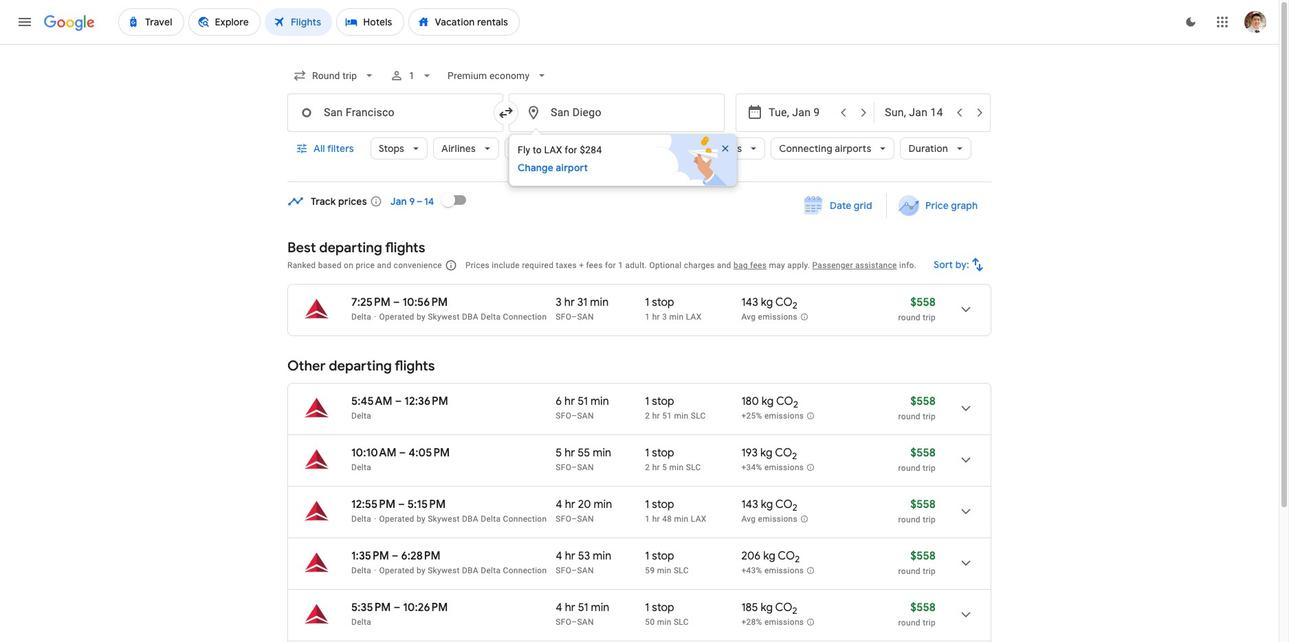 Task type: locate. For each thing, give the bounding box(es) containing it.
bags button
[[505, 132, 559, 165]]

4
[[556, 498, 562, 512], [556, 549, 562, 563], [556, 601, 562, 615]]

2 avg from the top
[[741, 514, 756, 524]]

1
[[409, 70, 415, 81], [618, 261, 623, 270], [645, 296, 649, 309], [645, 312, 650, 322], [645, 395, 649, 408], [645, 446, 649, 460], [645, 498, 649, 512], [645, 514, 650, 524], [645, 549, 649, 563], [645, 601, 649, 615]]

1 stop from the top
[[652, 296, 674, 309]]

1 vertical spatial flights
[[395, 358, 435, 375]]

slc up 1 stop 1 hr 48 min lax
[[686, 463, 701, 472]]

san
[[577, 312, 594, 322], [577, 411, 594, 421], [577, 463, 594, 472], [577, 514, 594, 524], [577, 566, 594, 576], [577, 617, 594, 627]]

3 trip from the top
[[923, 463, 936, 473]]

4 san from the top
[[577, 514, 594, 524]]

$558 round trip left flight details. leaves san francisco international airport at 7:25 pm on tuesday, january 9 and arrives at san diego international airport at 10:56 pm on tuesday, january 9. icon
[[898, 296, 936, 322]]

stop up layover (1 of 1) is a 2 hr 51 min layover at salt lake city international airport in salt lake city. element
[[652, 395, 674, 408]]

3 4 from the top
[[556, 601, 562, 615]]

4 inside 4 hr 51 min sfo – san
[[556, 601, 562, 615]]

558 us dollars text field for 180
[[911, 395, 936, 408]]

1 by from the top
[[417, 312, 426, 322]]

dba
[[462, 312, 479, 322], [462, 514, 479, 524], [462, 566, 479, 576]]

learn more about tracked prices image
[[370, 195, 382, 208]]

graph
[[951, 199, 978, 212]]

delta inside 5:45 am – 12:36 pm delta
[[351, 411, 371, 421]]

connecting
[[779, 142, 833, 155]]

on
[[344, 261, 353, 270]]

1 stop 2 hr 5 min slc
[[645, 446, 701, 472]]

2 operated from the top
[[379, 514, 414, 524]]

0 vertical spatial departing
[[319, 239, 382, 256]]

6 trip from the top
[[923, 618, 936, 628]]

lax for 3 hr 31 min
[[686, 312, 702, 322]]

1 dba from the top
[[462, 312, 479, 322]]

slc up 1 stop 2 hr 5 min slc
[[691, 411, 706, 421]]

2 inside 180 kg co 2
[[793, 399, 798, 411]]

$558 round trip left flight details. leaves san francisco international airport at 10:10 am on tuesday, january 9 and arrives at san diego international airport at 4:05 pm on tuesday, january 9. image
[[898, 446, 936, 473]]

times
[[633, 142, 660, 155]]

558 us dollars text field left the 'flight details. leaves san francisco international airport at 5:45 am on tuesday, january 9 and arrives at san diego international airport at 12:36 pm on tuesday, january 9.' image
[[911, 395, 936, 408]]

leaves san francisco international airport at 7:25 pm on tuesday, january 9 and arrives at san diego international airport at 10:56 pm on tuesday, january 9. element
[[351, 296, 448, 309]]

None text field
[[287, 94, 503, 132]]

0 vertical spatial 3
[[556, 296, 562, 309]]

0 horizontal spatial for
[[565, 144, 577, 155]]

san inside 5 hr 55 min sfo – san
[[577, 463, 594, 472]]

193
[[741, 446, 758, 460]]

close image
[[720, 143, 731, 154]]

1 horizontal spatial for
[[605, 261, 616, 270]]

sfo inside '4 hr 53 min sfo – san'
[[556, 566, 572, 576]]

1 horizontal spatial fees
[[750, 261, 767, 270]]

san for 4 hr 53 min
[[577, 566, 594, 576]]

price
[[572, 142, 596, 155], [925, 199, 949, 212]]

3 sfo from the top
[[556, 463, 572, 472]]

skywest for 5:15 pm
[[428, 514, 460, 524]]

sfo for 3 hr 31 min
[[556, 312, 572, 322]]

by:
[[956, 259, 969, 271]]

$558 round trip up 558 us dollars text box
[[898, 549, 936, 576]]

1 stop 1 hr 3 min lax
[[645, 296, 702, 322]]

operated by skywest dba delta connection for 12:55 pm – 5:15 pm
[[379, 514, 547, 524]]

best departing flights
[[287, 239, 425, 256]]

– down total duration 4 hr 53 min. element
[[572, 566, 577, 576]]

airlines
[[441, 142, 476, 155]]

departing up on
[[319, 239, 382, 256]]

date grid button
[[794, 193, 883, 218]]

trip for 3 hr 31 min
[[923, 313, 936, 322]]

6 sfo from the top
[[556, 617, 572, 627]]

slc
[[691, 411, 706, 421], [686, 463, 701, 472], [674, 566, 689, 576], [674, 617, 689, 627]]

0 vertical spatial operated by skywest dba delta connection
[[379, 312, 547, 322]]

total duration 4 hr 51 min. element
[[556, 601, 645, 617]]

2 up +34% emissions
[[792, 450, 797, 462]]

None text field
[[509, 94, 725, 132]]

kg inside 206 kg co 2
[[763, 549, 775, 563]]

stop for 6 hr 51 min
[[652, 395, 674, 408]]

trip down $558 text box
[[923, 313, 936, 322]]

1 stop flight. element down layover (1 of 1) is a 2 hr 51 min layover at salt lake city international airport in salt lake city. element
[[645, 446, 674, 462]]

avg
[[741, 312, 756, 322], [741, 514, 756, 524]]

1 stop flight. element up 1 stop 2 hr 5 min slc
[[645, 395, 674, 410]]

1 558 us dollars text field from the top
[[911, 395, 936, 408]]

min down prices include required taxes + fees for 1 adult. optional charges and bag fees may apply. passenger assistance
[[669, 312, 684, 322]]

1 round from the top
[[898, 313, 921, 322]]

min inside 1 stop 1 hr 3 min lax
[[669, 312, 684, 322]]

flight details. leaves san francisco international airport at 5:35 pm on tuesday, january 9 and arrives at san diego international airport at 10:26 pm on tuesday, january 9. image
[[950, 598, 983, 631]]

$558 for 4 hr 20 min
[[911, 498, 936, 512]]

avg for 3 hr 31 min
[[741, 312, 756, 322]]

hr left "48"
[[652, 514, 660, 524]]

3 by from the top
[[417, 566, 426, 576]]

3 1 stop flight. element from the top
[[645, 446, 674, 462]]

skywest for 6:28 pm
[[428, 566, 460, 576]]

2 for 4 hr 20 min
[[793, 502, 798, 514]]

min right 53
[[593, 549, 611, 563]]

$558 round trip for 4 hr 53 min
[[898, 549, 936, 576]]

+
[[579, 261, 584, 270]]

1 vertical spatial dba
[[462, 514, 479, 524]]

slc right 50
[[674, 617, 689, 627]]

4 inside '4 hr 53 min sfo – san'
[[556, 549, 562, 563]]

Arrival time: 5:15 PM. text field
[[408, 498, 446, 512]]

50
[[645, 617, 655, 627]]

2 vertical spatial skywest
[[428, 566, 460, 576]]

1 stop 59 min slc
[[645, 549, 689, 576]]

5 $558 round trip from the top
[[898, 549, 936, 576]]

2 down +34% emissions
[[793, 502, 798, 514]]

emissions
[[758, 312, 798, 322], [765, 411, 804, 421], [765, 463, 804, 472], [758, 514, 798, 524], [765, 566, 804, 576], [765, 618, 804, 627]]

hr inside 5 hr 55 min sfo – san
[[565, 446, 575, 460]]

co down +34% emissions
[[775, 498, 793, 512]]

1 vertical spatial 3
[[662, 312, 667, 322]]

min inside 6 hr 51 min sfo – san
[[591, 395, 609, 408]]

trip for 4 hr 53 min
[[923, 567, 936, 576]]

0 vertical spatial 51
[[578, 395, 588, 408]]

2 down total duration 6 hr 51 min. element at the bottom of the page
[[645, 411, 650, 421]]

fees right +
[[586, 261, 603, 270]]

hr inside 6 hr 51 min sfo – san
[[565, 395, 575, 408]]

1 vertical spatial operated
[[379, 514, 414, 524]]

3 dba from the top
[[462, 566, 479, 576]]

1 vertical spatial for
[[605, 261, 616, 270]]

51 up 1 stop 2 hr 5 min slc
[[662, 411, 672, 421]]

hr inside 4 hr 51 min sfo – san
[[565, 601, 575, 615]]

departing for other
[[329, 358, 392, 375]]

3 $558 round trip from the top
[[898, 446, 936, 473]]

Departure text field
[[769, 94, 832, 131]]

0 vertical spatial 143 kg co 2
[[741, 296, 798, 312]]

– right departure time: 5:35 pm. text field
[[394, 601, 400, 615]]

4 $558 round trip from the top
[[898, 498, 936, 525]]

by down 5:15 pm
[[417, 514, 426, 524]]

0 horizontal spatial and
[[377, 261, 391, 270]]

2 san from the top
[[577, 411, 594, 421]]

6 san from the top
[[577, 617, 594, 627]]

stop inside 1 stop 1 hr 3 min lax
[[652, 296, 674, 309]]

2 stop from the top
[[652, 395, 674, 408]]

round up 558 us dollars text box
[[898, 567, 921, 576]]

558 us dollars text field left flight details. leaves san francisco international airport at 12:55 pm on tuesday, january 9 and arrives at san diego international airport at 5:15 pm on tuesday, january 9. icon
[[911, 498, 936, 512]]

6 $558 round trip from the top
[[898, 601, 936, 628]]

2 inside 1 stop 2 hr 51 min slc
[[645, 411, 650, 421]]

+43% emissions
[[741, 566, 804, 576]]

and left the bag
[[717, 261, 731, 270]]

2 vertical spatial by
[[417, 566, 426, 576]]

1 stop flight. element for 5 hr 55 min
[[645, 446, 674, 462]]

for inside fly to lax for $284 change airport
[[565, 144, 577, 155]]

san inside '4 hr 53 min sfo – san'
[[577, 566, 594, 576]]

$558 down sort
[[911, 296, 936, 309]]

delta inside 10:10 am – 4:05 pm delta
[[351, 463, 371, 472]]

4 down '4 hr 53 min sfo – san'
[[556, 601, 562, 615]]

1 vertical spatial lax
[[686, 312, 702, 322]]

5
[[556, 446, 562, 460], [662, 463, 667, 472]]

san down '55'
[[577, 463, 594, 472]]

track prices
[[311, 195, 367, 208]]

2 by from the top
[[417, 514, 426, 524]]

duration
[[909, 142, 948, 155]]

143 kg co 2
[[741, 296, 798, 312], [741, 498, 798, 514]]

operated down 7:25 pm – 10:56 pm
[[379, 312, 414, 322]]

san for 6 hr 51 min
[[577, 411, 594, 421]]

1 vertical spatial avg
[[741, 514, 756, 524]]

Departure time: 5:35 PM. text field
[[351, 601, 391, 615]]

$558
[[911, 296, 936, 309], [911, 395, 936, 408], [911, 446, 936, 460], [911, 498, 936, 512], [911, 549, 936, 563], [911, 601, 936, 615]]

4 trip from the top
[[923, 515, 936, 525]]

emissions down 206 kg co 2
[[765, 566, 804, 576]]

operated down 1:35 pm – 6:28 pm
[[379, 566, 414, 576]]

1 vertical spatial 143
[[741, 498, 758, 512]]

kg inside 185 kg co 2
[[761, 601, 773, 615]]

6 stop from the top
[[652, 601, 674, 615]]

emissions down 180 kg co 2
[[765, 411, 804, 421]]

min inside 1 stop 2 hr 51 min slc
[[674, 411, 689, 421]]

connection for 3 hr 31 min
[[503, 312, 547, 322]]

Return text field
[[885, 94, 948, 131]]

co inside 206 kg co 2
[[778, 549, 795, 563]]

kg up +34% emissions
[[761, 446, 773, 460]]

0 vertical spatial for
[[565, 144, 577, 155]]

stop up 50
[[652, 601, 674, 615]]

143 for 3 hr 31 min
[[741, 296, 758, 309]]

1 trip from the top
[[923, 313, 936, 322]]

layover (1 of 1) is a 1 hr 48 min layover at los angeles international airport in los angeles. element
[[645, 514, 735, 525]]

stop inside 1 stop 2 hr 5 min slc
[[652, 446, 674, 460]]

emissions down 185 kg co 2 on the right
[[765, 618, 804, 627]]

1 inside popup button
[[409, 70, 415, 81]]

hr up 1 stop 2 hr 5 min slc
[[652, 411, 660, 421]]

206
[[741, 549, 761, 563]]

10:56 pm
[[403, 296, 448, 309]]

4 stop from the top
[[652, 498, 674, 512]]

dba for 10:56 pm
[[462, 312, 479, 322]]

main content
[[287, 184, 991, 642]]

1 vertical spatial 4
[[556, 549, 562, 563]]

sfo inside 5 hr 55 min sfo – san
[[556, 463, 572, 472]]

2 inside 185 kg co 2
[[792, 605, 797, 617]]

5:45 am – 12:36 pm delta
[[351, 395, 448, 421]]

fees
[[586, 261, 603, 270], [750, 261, 767, 270]]

1 $558 from the top
[[911, 296, 936, 309]]

kg for 4 hr 51 min
[[761, 601, 773, 615]]

slc right 59 in the bottom right of the page
[[674, 566, 689, 576]]

5 $558 from the top
[[911, 549, 936, 563]]

0 vertical spatial avg emissions
[[741, 312, 798, 322]]

round left flight details. leaves san francisco international airport at 10:10 am on tuesday, january 9 and arrives at san diego international airport at 4:05 pm on tuesday, january 9. image
[[898, 463, 921, 473]]

1 for 1 stop 59 min slc
[[645, 549, 649, 563]]

hr left 20
[[565, 498, 575, 512]]

min up 1 stop 1 hr 48 min lax
[[669, 463, 684, 472]]

5 stop from the top
[[652, 549, 674, 563]]

0 vertical spatial flights
[[385, 239, 425, 256]]

change
[[518, 162, 554, 174]]

sfo for 4 hr 51 min
[[556, 617, 572, 627]]

$558 round trip left flight details. leaves san francisco international airport at 5:35 pm on tuesday, january 9 and arrives at san diego international airport at 10:26 pm on tuesday, january 9. image
[[898, 601, 936, 628]]

2 for 4 hr 51 min
[[792, 605, 797, 617]]

Arrival time: 6:28 PM. text field
[[401, 549, 441, 563]]

4 1 stop flight. element from the top
[[645, 498, 674, 514]]

leaves san francisco international airport at 5:45 am on tuesday, january 9 and arrives at san diego international airport at 12:36 pm on tuesday, january 9. element
[[351, 395, 448, 408]]

2 fees from the left
[[750, 261, 767, 270]]

and right price
[[377, 261, 391, 270]]

1 connection from the top
[[503, 312, 547, 322]]

4 $558 from the top
[[911, 498, 936, 512]]

flights
[[385, 239, 425, 256], [395, 358, 435, 375]]

0 horizontal spatial fees
[[586, 261, 603, 270]]

dba for 5:15 pm
[[462, 514, 479, 524]]

flight details. leaves san francisco international airport at 12:55 pm on tuesday, january 9 and arrives at san diego international airport at 5:15 pm on tuesday, january 9. image
[[950, 495, 983, 528]]

loading results progress bar
[[0, 44, 1279, 47]]

51 inside 6 hr 51 min sfo – san
[[578, 395, 588, 408]]

1 inside 1 stop 50 min slc
[[645, 601, 649, 615]]

lax inside 1 stop 1 hr 3 min lax
[[686, 312, 702, 322]]

– down total duration 4 hr 51 min. element
[[572, 617, 577, 627]]

3 operated by skywest dba delta connection from the top
[[379, 566, 547, 576]]

co for 4 hr 51 min
[[775, 601, 792, 615]]

co up +28% emissions
[[775, 601, 792, 615]]

round for 6 hr 51 min
[[898, 412, 921, 421]]

san inside "3 hr 31 min sfo – san"
[[577, 312, 594, 322]]

1 skywest from the top
[[428, 312, 460, 322]]

airport
[[556, 162, 588, 174]]

layover (1 of 1) is a 2 hr 51 min layover at salt lake city international airport in salt lake city. element
[[645, 410, 735, 421]]

sfo down total duration 3 hr 31 min. element
[[556, 312, 572, 322]]

san inside 4 hr 20 min sfo – san
[[577, 514, 594, 524]]

skywest down 5:15 pm
[[428, 514, 460, 524]]

143 for 4 hr 20 min
[[741, 498, 758, 512]]

51 inside 4 hr 51 min sfo – san
[[578, 601, 588, 615]]

1 horizontal spatial price
[[925, 199, 949, 212]]

5 trip from the top
[[923, 567, 936, 576]]

based
[[318, 261, 342, 270]]

1 horizontal spatial 5
[[662, 463, 667, 472]]

4 round from the top
[[898, 515, 921, 525]]

Arrival time: 10:26 PM. text field
[[403, 601, 448, 615]]

main content containing best departing flights
[[287, 184, 991, 642]]

4 558 us dollars text field from the top
[[911, 549, 936, 563]]

$558 for 4 hr 51 min
[[911, 601, 936, 615]]

558 us dollars text field left flight details. leaves san francisco international airport at 1:35 pm on tuesday, january 9 and arrives at san diego international airport at 6:28 pm on tuesday, january 9. image
[[911, 549, 936, 563]]

0 vertical spatial 5
[[556, 446, 562, 460]]

lax right "48"
[[691, 514, 707, 524]]

stop inside 1 stop 59 min slc
[[652, 549, 674, 563]]

1 stop flight. element up "48"
[[645, 498, 674, 514]]

operated by skywest dba delta connection down 6:28 pm
[[379, 566, 547, 576]]

skywest for 10:56 pm
[[428, 312, 460, 322]]

stop
[[652, 296, 674, 309], [652, 395, 674, 408], [652, 446, 674, 460], [652, 498, 674, 512], [652, 549, 674, 563], [652, 601, 674, 615]]

1 143 kg co 2 from the top
[[741, 296, 798, 312]]

kg for 3 hr 31 min
[[761, 296, 773, 309]]

143 kg co 2 down may on the right of page
[[741, 296, 798, 312]]

kg for 6 hr 51 min
[[762, 395, 774, 408]]

4 hr 51 min sfo – san
[[556, 601, 609, 627]]

co for 6 hr 51 min
[[776, 395, 793, 408]]

5 sfo from the top
[[556, 566, 572, 576]]

1 horizontal spatial and
[[717, 261, 731, 270]]

1 avg emissions from the top
[[741, 312, 798, 322]]

total duration 6 hr 51 min. element
[[556, 395, 645, 410]]

all filters button
[[287, 132, 365, 165]]

2 4 from the top
[[556, 549, 562, 563]]

fly to lax for $284 change airport
[[518, 144, 602, 174]]

2 vertical spatial 4
[[556, 601, 562, 615]]

flight details. leaves san francisco international airport at 5:45 am on tuesday, january 9 and arrives at san diego international airport at 12:36 pm on tuesday, january 9. image
[[950, 392, 983, 425]]

min right "48"
[[674, 514, 689, 524]]

1 4 from the top
[[556, 498, 562, 512]]

None search field
[[287, 59, 991, 186]]

1 horizontal spatial 3
[[662, 312, 667, 322]]

passenger assistance button
[[812, 261, 897, 270]]

+34%
[[741, 463, 762, 472]]

1 stop flight. element for 4 hr 53 min
[[645, 549, 674, 565]]

1 sfo from the top
[[556, 312, 572, 322]]

swap origin and destination. image
[[498, 105, 514, 121]]

for
[[565, 144, 577, 155], [605, 261, 616, 270]]

2 operated by skywest dba delta connection from the top
[[379, 514, 547, 524]]

2 vertical spatial operated
[[379, 566, 414, 576]]

sfo down 6
[[556, 411, 572, 421]]

hr
[[564, 296, 575, 309], [652, 312, 660, 322], [565, 395, 575, 408], [652, 411, 660, 421], [565, 446, 575, 460], [652, 463, 660, 472], [565, 498, 575, 512], [652, 514, 660, 524], [565, 549, 575, 563], [565, 601, 575, 615]]

san down '31'
[[577, 312, 594, 322]]

bags
[[513, 142, 535, 155]]

1 avg from the top
[[741, 312, 756, 322]]

and
[[377, 261, 391, 270], [717, 261, 731, 270]]

143 down bag fees button
[[741, 296, 758, 309]]

min inside 5 hr 55 min sfo – san
[[593, 446, 611, 460]]

san down 20
[[577, 514, 594, 524]]

1 inside 1 stop 2 hr 51 min slc
[[645, 395, 649, 408]]

min inside 1 stop 2 hr 5 min slc
[[669, 463, 684, 472]]

trip left flight details. leaves san francisco international airport at 12:55 pm on tuesday, january 9 and arrives at san diego international airport at 5:15 pm on tuesday, january 9. icon
[[923, 515, 936, 525]]

1 vertical spatial 143 kg co 2
[[741, 498, 798, 514]]

0 horizontal spatial 3
[[556, 296, 562, 309]]

departing
[[319, 239, 382, 256], [329, 358, 392, 375]]

1 vertical spatial 51
[[662, 411, 672, 421]]

20
[[578, 498, 591, 512]]

stop inside 1 stop 2 hr 51 min slc
[[652, 395, 674, 408]]

2 $558 round trip from the top
[[898, 395, 936, 421]]

0 vertical spatial skywest
[[428, 312, 460, 322]]

co inside 193 kg co 2
[[775, 446, 792, 460]]

1:35 pm – 6:28 pm
[[351, 549, 441, 563]]

0 vertical spatial 4
[[556, 498, 562, 512]]

trip for 5 hr 55 min
[[923, 463, 936, 473]]

143
[[741, 296, 758, 309], [741, 498, 758, 512]]

min inside 4 hr 51 min sfo – san
[[591, 601, 609, 615]]

apply.
[[787, 261, 810, 270]]

4 inside 4 hr 20 min sfo – san
[[556, 498, 562, 512]]

by down 6:28 pm
[[417, 566, 426, 576]]

total duration 4 hr 20 min. element
[[556, 498, 645, 514]]

by
[[417, 312, 426, 322], [417, 514, 426, 524], [417, 566, 426, 576]]

sfo inside "3 hr 31 min sfo – san"
[[556, 312, 572, 322]]

emissions down 193 kg co 2
[[765, 463, 804, 472]]

hr inside 1 stop 2 hr 5 min slc
[[652, 463, 660, 472]]

sfo inside 4 hr 51 min sfo – san
[[556, 617, 572, 627]]

hr right 6
[[565, 395, 575, 408]]

3 stop from the top
[[652, 446, 674, 460]]

co for 3 hr 31 min
[[775, 296, 793, 309]]

kg up +28% emissions
[[761, 601, 773, 615]]

51 right 6
[[578, 395, 588, 408]]

2 dba from the top
[[462, 514, 479, 524]]

operated by skywest dba delta connection down 5:15 pm
[[379, 514, 547, 524]]

2 down total duration 5 hr 55 min. element on the bottom of page
[[645, 463, 650, 472]]

kg inside 193 kg co 2
[[761, 446, 773, 460]]

558 US dollars text field
[[911, 395, 936, 408], [911, 446, 936, 460], [911, 498, 936, 512], [911, 549, 936, 563]]

hr inside 1 stop 1 hr 3 min lax
[[652, 312, 660, 322]]

co inside 185 kg co 2
[[775, 601, 792, 615]]

None field
[[287, 63, 382, 88], [442, 63, 555, 88], [287, 63, 382, 88], [442, 63, 555, 88]]

san inside 6 hr 51 min sfo – san
[[577, 411, 594, 421]]

price inside popup button
[[572, 142, 596, 155]]

0 horizontal spatial 5
[[556, 446, 562, 460]]

stops
[[379, 142, 404, 155]]

san for 5 hr 55 min
[[577, 463, 594, 472]]

hr inside 4 hr 20 min sfo – san
[[565, 498, 575, 512]]

– down total duration 3 hr 31 min. element
[[572, 312, 577, 322]]

1 vertical spatial price
[[925, 199, 949, 212]]

leaves san francisco international airport at 12:55 pm on tuesday, january 9 and arrives at san diego international airport at 5:15 pm on tuesday, january 9. element
[[351, 498, 446, 512]]

emissions for 4 hr 51 min
[[765, 618, 804, 627]]

143 down +34%
[[741, 498, 758, 512]]

skywest down arrival time: 10:56 pm. text field on the left of the page
[[428, 312, 460, 322]]

3 operated from the top
[[379, 566, 414, 576]]

co down may on the right of page
[[775, 296, 793, 309]]

5 1 stop flight. element from the top
[[645, 549, 674, 565]]

kg inside 180 kg co 2
[[762, 395, 774, 408]]

Departure time: 12:55 PM. text field
[[351, 498, 395, 512]]

$558 left flight details. leaves san francisco international airport at 1:35 pm on tuesday, january 9 and arrives at san diego international airport at 6:28 pm on tuesday, january 9. image
[[911, 549, 936, 563]]

0 vertical spatial price
[[572, 142, 596, 155]]

3
[[556, 296, 562, 309], [662, 312, 667, 322]]

+34% emissions
[[741, 463, 804, 472]]

stop for 4 hr 53 min
[[652, 549, 674, 563]]

sfo
[[556, 312, 572, 322], [556, 411, 572, 421], [556, 463, 572, 472], [556, 514, 572, 524], [556, 566, 572, 576], [556, 617, 572, 627]]

kg down +34% emissions
[[761, 498, 773, 512]]

charges
[[684, 261, 715, 270]]

stop up the layover (1 of 1) is a 2 hr 5 min layover at salt lake city international airport in salt lake city. element
[[652, 446, 674, 460]]

1 fees from the left
[[586, 261, 603, 270]]

51 down '4 hr 53 min sfo – san'
[[578, 601, 588, 615]]

558 us dollars text field left flight details. leaves san francisco international airport at 10:10 am on tuesday, january 9 and arrives at san diego international airport at 4:05 pm on tuesday, january 9. image
[[911, 446, 936, 460]]

all filters
[[314, 142, 354, 155]]

sfo inside 6 hr 51 min sfo – san
[[556, 411, 572, 421]]

min right 50
[[657, 617, 672, 627]]

connecting airports
[[779, 142, 871, 155]]

2 vertical spatial connection
[[503, 566, 547, 576]]

6 round from the top
[[898, 618, 921, 628]]

12:55 pm – 5:15 pm
[[351, 498, 446, 512]]

0 vertical spatial by
[[417, 312, 426, 322]]

558 us dollars text field for 143
[[911, 498, 936, 512]]

sfo inside 4 hr 20 min sfo – san
[[556, 514, 572, 524]]

5:15 pm
[[408, 498, 446, 512]]

hr inside '4 hr 53 min sfo – san'
[[565, 549, 575, 563]]

1 143 from the top
[[741, 296, 758, 309]]

min right 6
[[591, 395, 609, 408]]

– right the departure time: 1:35 pm. text field
[[392, 549, 399, 563]]

0 vertical spatial dba
[[462, 312, 479, 322]]

min right 20
[[594, 498, 612, 512]]

1 1 stop flight. element from the top
[[645, 296, 674, 311]]

2 inside 193 kg co 2
[[792, 450, 797, 462]]

trip left flight details. leaves san francisco international airport at 10:10 am on tuesday, january 9 and arrives at san diego international airport at 4:05 pm on tuesday, january 9. image
[[923, 463, 936, 473]]

2 inside 206 kg co 2
[[795, 554, 800, 565]]

price up airport
[[572, 142, 596, 155]]

trip down 558 us dollars text box
[[923, 618, 936, 628]]

2 558 us dollars text field from the top
[[911, 446, 936, 460]]

0 vertical spatial lax
[[544, 144, 562, 155]]

other departing flights
[[287, 358, 435, 375]]

kg up the +25% emissions on the right
[[762, 395, 774, 408]]

1 vertical spatial 5
[[662, 463, 667, 472]]

2 143 from the top
[[741, 498, 758, 512]]

total duration 4 hr 53 min. element
[[556, 549, 645, 565]]

2 143 kg co 2 from the top
[[741, 498, 798, 514]]

co
[[775, 296, 793, 309], [776, 395, 793, 408], [775, 446, 792, 460], [775, 498, 793, 512], [778, 549, 795, 563], [775, 601, 792, 615]]

2 skywest from the top
[[428, 514, 460, 524]]

1 stop flight. element
[[645, 296, 674, 311], [645, 395, 674, 410], [645, 446, 674, 462], [645, 498, 674, 514], [645, 549, 674, 565], [645, 601, 674, 617]]

6 1 stop flight. element from the top
[[645, 601, 674, 617]]

1 vertical spatial operated by skywest dba delta connection
[[379, 514, 547, 524]]

1 operated by skywest dba delta connection from the top
[[379, 312, 547, 322]]

operated for 12:55 pm
[[379, 514, 414, 524]]

1 stop flight. element for 4 hr 20 min
[[645, 498, 674, 514]]

min
[[590, 296, 609, 309], [669, 312, 684, 322], [591, 395, 609, 408], [674, 411, 689, 421], [593, 446, 611, 460], [669, 463, 684, 472], [594, 498, 612, 512], [674, 514, 689, 524], [593, 549, 611, 563], [657, 566, 672, 576], [591, 601, 609, 615], [657, 617, 672, 627]]

2 1 stop flight. element from the top
[[645, 395, 674, 410]]

3 down optional
[[662, 312, 667, 322]]

5:35 pm – 10:26 pm delta
[[351, 601, 448, 627]]

bag
[[734, 261, 748, 270]]

2 $558 from the top
[[911, 395, 936, 408]]

0 vertical spatial operated
[[379, 312, 414, 322]]

price inside 'button'
[[925, 199, 949, 212]]

1 vertical spatial connection
[[503, 514, 547, 524]]

lax inside 1 stop 1 hr 48 min lax
[[691, 514, 707, 524]]

1 stop flight. element for 3 hr 31 min
[[645, 296, 674, 311]]

date
[[830, 199, 852, 212]]

price for price
[[572, 142, 596, 155]]

1 san from the top
[[577, 312, 594, 322]]

3 inside "3 hr 31 min sfo – san"
[[556, 296, 562, 309]]

3 skywest from the top
[[428, 566, 460, 576]]

avg emissions for 3 hr 31 min
[[741, 312, 798, 322]]

$558 left the 'flight details. leaves san francisco international airport at 5:45 am on tuesday, january 9 and arrives at san diego international airport at 12:36 pm on tuesday, january 9.' image
[[911, 395, 936, 408]]

2 vertical spatial dba
[[462, 566, 479, 576]]

3 san from the top
[[577, 463, 594, 472]]

12:36 pm
[[404, 395, 448, 408]]

avg emissions down may on the right of page
[[741, 312, 798, 322]]

grid
[[854, 199, 872, 212]]

5 inside 1 stop 2 hr 5 min slc
[[662, 463, 667, 472]]

0 vertical spatial avg
[[741, 312, 756, 322]]

3 round from the top
[[898, 463, 921, 473]]

avg up '206'
[[741, 514, 756, 524]]

2 up +28% emissions
[[792, 605, 797, 617]]

2 for 3 hr 31 min
[[793, 300, 798, 312]]

2 sfo from the top
[[556, 411, 572, 421]]

1 inside 1 stop 2 hr 5 min slc
[[645, 446, 649, 460]]

1 operated from the top
[[379, 312, 414, 322]]

san for 3 hr 31 min
[[577, 312, 594, 322]]

skywest
[[428, 312, 460, 322], [428, 514, 460, 524], [428, 566, 460, 576]]

co inside 180 kg co 2
[[776, 395, 793, 408]]

2 vertical spatial operated by skywest dba delta connection
[[379, 566, 547, 576]]

1 for 1 stop 2 hr 51 min slc
[[645, 395, 649, 408]]

2 connection from the top
[[503, 514, 547, 524]]

1 inside 1 stop 59 min slc
[[645, 549, 649, 563]]

3 $558 from the top
[[911, 446, 936, 460]]

track
[[311, 195, 336, 208]]

1 vertical spatial skywest
[[428, 514, 460, 524]]

flights for other departing flights
[[395, 358, 435, 375]]

4 sfo from the top
[[556, 514, 572, 524]]

1 vertical spatial avg emissions
[[741, 514, 798, 524]]

0 horizontal spatial price
[[572, 142, 596, 155]]

3 558 us dollars text field from the top
[[911, 498, 936, 512]]

stop up 59 in the bottom right of the page
[[652, 549, 674, 563]]

6 $558 from the top
[[911, 601, 936, 615]]

$558 round trip
[[898, 296, 936, 322], [898, 395, 936, 421], [898, 446, 936, 473], [898, 498, 936, 525], [898, 549, 936, 576], [898, 601, 936, 628]]

1 for 1 stop 1 hr 48 min lax
[[645, 498, 649, 512]]

1 $558 round trip from the top
[[898, 296, 936, 322]]

2 vertical spatial lax
[[691, 514, 707, 524]]

operated for 7:25 pm
[[379, 312, 414, 322]]

2 vertical spatial 51
[[578, 601, 588, 615]]

– left 4:05 pm text box
[[399, 446, 406, 460]]

by for 6:28 pm
[[417, 566, 426, 576]]

co up the +25% emissions on the right
[[776, 395, 793, 408]]

min inside 1 stop 50 min slc
[[657, 617, 672, 627]]

san inside 4 hr 51 min sfo – san
[[577, 617, 594, 627]]

53
[[578, 549, 590, 563]]

min inside 1 stop 1 hr 48 min lax
[[674, 514, 689, 524]]

round left the 'flight details. leaves san francisco international airport at 5:45 am on tuesday, january 9 and arrives at san diego international airport at 12:36 pm on tuesday, january 9.' image
[[898, 412, 921, 421]]

1 for 1 stop 2 hr 5 min slc
[[645, 446, 649, 460]]

$558 round trip for 4 hr 51 min
[[898, 601, 936, 628]]

stop up layover (1 of 1) is a 1 hr 3 min layover at los angeles international airport in los angeles. element
[[652, 296, 674, 309]]

2 round from the top
[[898, 412, 921, 421]]

duration button
[[900, 132, 972, 165]]

3 connection from the top
[[503, 566, 547, 576]]

airports
[[835, 142, 871, 155]]

hr up 1 stop 1 hr 48 min lax
[[652, 463, 660, 472]]

lax inside fly to lax for $284 change airport
[[544, 144, 562, 155]]

0 vertical spatial 143
[[741, 296, 758, 309]]

$558 for 4 hr 53 min
[[911, 549, 936, 563]]

price graph
[[925, 199, 978, 212]]

stops button
[[370, 132, 428, 165]]

1 vertical spatial departing
[[329, 358, 392, 375]]

stop inside 1 stop 50 min slc
[[652, 601, 674, 615]]

kg for 4 hr 20 min
[[761, 498, 773, 512]]

10:10 am
[[351, 446, 397, 460]]

connection down required
[[503, 312, 547, 322]]

stop up "48"
[[652, 498, 674, 512]]

– inside 4 hr 20 min sfo – san
[[572, 514, 577, 524]]

date grid
[[830, 199, 872, 212]]

departing up 5:45 am text field on the left of page
[[329, 358, 392, 375]]

trip for 6 hr 51 min
[[923, 412, 936, 421]]

4 hr 53 min sfo – san
[[556, 549, 611, 576]]

5 round from the top
[[898, 567, 921, 576]]

0 vertical spatial connection
[[503, 312, 547, 322]]

avg emissions
[[741, 312, 798, 322], [741, 514, 798, 524]]

2 trip from the top
[[923, 412, 936, 421]]

5 san from the top
[[577, 566, 594, 576]]

$558 round trip left the 'flight details. leaves san francisco international airport at 5:45 am on tuesday, january 9 and arrives at san diego international airport at 12:36 pm on tuesday, january 9.' image
[[898, 395, 936, 421]]

stop inside 1 stop 1 hr 48 min lax
[[652, 498, 674, 512]]

2 avg emissions from the top
[[741, 514, 798, 524]]

1 vertical spatial by
[[417, 514, 426, 524]]



Task type: vqa. For each thing, say whether or not it's contained in the screenshot.
the "emissions" for 4 hr 53 min
yes



Task type: describe. For each thing, give the bounding box(es) containing it.
Arrival time: 12:36 PM. text field
[[404, 395, 448, 408]]

185
[[741, 601, 758, 615]]

none search field containing all filters
[[287, 59, 991, 186]]

sfo for 4 hr 53 min
[[556, 566, 572, 576]]

leaves san francisco international airport at 5:35 pm on tuesday, january 9 and arrives at san diego international airport at 10:26 pm on tuesday, january 9. element
[[351, 601, 448, 615]]

round for 4 hr 53 min
[[898, 567, 921, 576]]

2 for 4 hr 53 min
[[795, 554, 800, 565]]

total duration 5 hr 55 min. element
[[556, 446, 645, 462]]

leaves san francisco international airport at 1:35 pm on tuesday, january 9 and arrives at san diego international airport at 6:28 pm on tuesday, january 9. element
[[351, 549, 441, 563]]

layover (1 of 1) is a 1 hr 3 min layover at los angeles international airport in los angeles. element
[[645, 311, 735, 322]]

emissions button
[[689, 132, 765, 165]]

558 us dollars text field for 193
[[911, 446, 936, 460]]

4 hr 20 min sfo – san
[[556, 498, 612, 524]]

change appearance image
[[1174, 6, 1207, 39]]

$558 round trip for 6 hr 51 min
[[898, 395, 936, 421]]

adult.
[[625, 261, 647, 270]]

558 US dollars text field
[[911, 601, 936, 615]]

co for 5 hr 55 min
[[775, 446, 792, 460]]

– inside 5:45 am – 12:36 pm delta
[[395, 395, 402, 408]]

1 stop flight. element for 6 hr 51 min
[[645, 395, 674, 410]]

flight details. leaves san francisco international airport at 7:25 pm on tuesday, january 9 and arrives at san diego international airport at 10:56 pm on tuesday, january 9. image
[[950, 293, 983, 326]]

min inside '4 hr 53 min sfo – san'
[[593, 549, 611, 563]]

round for 4 hr 51 min
[[898, 618, 921, 628]]

– inside 6 hr 51 min sfo – san
[[572, 411, 577, 421]]

hr inside 1 stop 1 hr 48 min lax
[[652, 514, 660, 524]]

jan
[[390, 195, 407, 208]]

+25%
[[741, 411, 762, 421]]

1 for 1 stop 50 min slc
[[645, 601, 649, 615]]

1 for 1
[[409, 70, 415, 81]]

558 us dollars text field for 206
[[911, 549, 936, 563]]

2 inside 1 stop 2 hr 5 min slc
[[645, 463, 650, 472]]

+28%
[[741, 618, 762, 627]]

price
[[356, 261, 375, 270]]

find the best price region
[[287, 184, 991, 229]]

2 and from the left
[[717, 261, 731, 270]]

co for 4 hr 20 min
[[775, 498, 793, 512]]

operated for 1:35 pm
[[379, 566, 414, 576]]

price for price graph
[[925, 199, 949, 212]]

sfo for 6 hr 51 min
[[556, 411, 572, 421]]

emissions for 4 hr 20 min
[[758, 514, 798, 524]]

3 inside 1 stop 1 hr 3 min lax
[[662, 312, 667, 322]]

5:35 pm
[[351, 601, 391, 615]]

flights for best departing flights
[[385, 239, 425, 256]]

5:45 am
[[351, 395, 392, 408]]

2 for 5 hr 55 min
[[792, 450, 797, 462]]

round for 4 hr 20 min
[[898, 515, 921, 525]]

5 hr 55 min sfo – san
[[556, 446, 611, 472]]

51 inside 1 stop 2 hr 51 min slc
[[662, 411, 672, 421]]

slc inside 1 stop 59 min slc
[[674, 566, 689, 576]]

$558 round trip for 3 hr 31 min
[[898, 296, 936, 322]]

59
[[645, 566, 655, 576]]

sort by: button
[[928, 248, 991, 281]]

emissions for 6 hr 51 min
[[765, 411, 804, 421]]

$558 for 3 hr 31 min
[[911, 296, 936, 309]]

airlines button
[[433, 132, 499, 165]]

round for 3 hr 31 min
[[898, 313, 921, 322]]

slc inside 1 stop 2 hr 5 min slc
[[686, 463, 701, 472]]

operated by skywest dba delta connection for 1:35 pm – 6:28 pm
[[379, 566, 547, 576]]

trip for 4 hr 51 min
[[923, 618, 936, 628]]

avg emissions for 4 hr 20 min
[[741, 514, 798, 524]]

+43%
[[741, 566, 762, 576]]

convenience
[[394, 261, 442, 270]]

price button
[[564, 132, 619, 165]]

1 stop flight. element for 4 hr 51 min
[[645, 601, 674, 617]]

stop for 4 hr 51 min
[[652, 601, 674, 615]]

ranked based on price and convenience
[[287, 261, 442, 270]]

185 kg co 2
[[741, 601, 797, 617]]

trip for 4 hr 20 min
[[923, 515, 936, 525]]

– left 5:15 pm
[[398, 498, 405, 512]]

31
[[577, 296, 588, 309]]

layover (1 of 1) is a 2 hr 5 min layover at salt lake city international airport in salt lake city. element
[[645, 462, 735, 473]]

slc inside 1 stop 50 min slc
[[674, 617, 689, 627]]

7:25 pm
[[351, 296, 390, 309]]

4 for 4 hr 53 min
[[556, 549, 562, 563]]

hr inside "3 hr 31 min sfo – san"
[[564, 296, 575, 309]]

leaves san francisco international airport at 10:10 am on tuesday, january 9 and arrives at san diego international airport at 4:05 pm on tuesday, january 9. element
[[351, 446, 450, 460]]

kg for 4 hr 53 min
[[763, 549, 775, 563]]

filters
[[327, 142, 354, 155]]

– inside '5:35 pm – 10:26 pm delta'
[[394, 601, 400, 615]]

Departure time: 7:25 PM. text field
[[351, 296, 390, 309]]

main menu image
[[17, 14, 33, 30]]

emissions for 5 hr 55 min
[[765, 463, 804, 472]]

emissions for 4 hr 53 min
[[765, 566, 804, 576]]

193 kg co 2
[[741, 446, 797, 462]]

for inside main content
[[605, 261, 616, 270]]

4:05 pm
[[409, 446, 450, 460]]

7:25 pm – 10:56 pm
[[351, 296, 448, 309]]

times button
[[625, 132, 683, 165]]

+28% emissions
[[741, 618, 804, 627]]

– inside "3 hr 31 min sfo – san"
[[572, 312, 577, 322]]

flight details. leaves san francisco international airport at 1:35 pm on tuesday, january 9 and arrives at san diego international airport at 6:28 pm on tuesday, january 9. image
[[950, 547, 983, 580]]

5 inside 5 hr 55 min sfo – san
[[556, 446, 562, 460]]

layover (1 of 1) is a 59 min layover at salt lake city international airport in salt lake city. element
[[645, 565, 735, 576]]

sfo for 5 hr 55 min
[[556, 463, 572, 472]]

kg for 5 hr 55 min
[[761, 446, 773, 460]]

lax for 4 hr 20 min
[[691, 514, 707, 524]]

emissions
[[697, 142, 742, 155]]

slc inside 1 stop 2 hr 51 min slc
[[691, 411, 706, 421]]

Departure time: 5:45 AM. text field
[[351, 395, 392, 408]]

connecting airports button
[[771, 132, 895, 165]]

jan 9 – 14
[[390, 195, 434, 208]]

6
[[556, 395, 562, 408]]

Arrival time: 10:56 PM. text field
[[403, 296, 448, 309]]

departing for best
[[319, 239, 382, 256]]

Arrival time: 4:05 PM. text field
[[409, 446, 450, 460]]

143 kg co 2 for 3 hr 31 min
[[741, 296, 798, 312]]

prices
[[338, 195, 367, 208]]

1:35 pm
[[351, 549, 389, 563]]

stop for 5 hr 55 min
[[652, 446, 674, 460]]

1 button
[[385, 59, 440, 92]]

Departure time: 10:10 AM. text field
[[351, 446, 397, 460]]

round for 5 hr 55 min
[[898, 463, 921, 473]]

include
[[492, 261, 520, 270]]

+25% emissions
[[741, 411, 804, 421]]

delta inside '5:35 pm – 10:26 pm delta'
[[351, 617, 371, 627]]

learn more about ranking image
[[445, 259, 457, 272]]

other
[[287, 358, 326, 375]]

1 for 1 stop 1 hr 3 min lax
[[645, 296, 649, 309]]

hr inside 1 stop 2 hr 51 min slc
[[652, 411, 660, 421]]

by for 5:15 pm
[[417, 514, 426, 524]]

– right "7:25 pm"
[[393, 296, 400, 309]]

4 for 4 hr 51 min
[[556, 601, 562, 615]]

Departure time: 1:35 PM. text field
[[351, 549, 389, 563]]

$558 round trip for 5 hr 55 min
[[898, 446, 936, 473]]

connection for 4 hr 53 min
[[503, 566, 547, 576]]

55
[[578, 446, 590, 460]]

1 and from the left
[[377, 261, 391, 270]]

$284
[[580, 144, 602, 155]]

dba for 6:28 pm
[[462, 566, 479, 576]]

48
[[662, 514, 672, 524]]

avg for 4 hr 20 min
[[741, 514, 756, 524]]

total duration 3 hr 31 min. element
[[556, 296, 645, 311]]

min inside "3 hr 31 min sfo – san"
[[590, 296, 609, 309]]

sfo for 4 hr 20 min
[[556, 514, 572, 524]]

passenger
[[812, 261, 853, 270]]

optional
[[649, 261, 682, 270]]

fly
[[518, 144, 530, 155]]

min inside 4 hr 20 min sfo – san
[[594, 498, 612, 512]]

assistance
[[855, 261, 897, 270]]

stop for 4 hr 20 min
[[652, 498, 674, 512]]

2 for 6 hr 51 min
[[793, 399, 798, 411]]

6:28 pm
[[401, 549, 441, 563]]

6 hr 51 min sfo – san
[[556, 395, 609, 421]]

bag fees button
[[734, 261, 767, 270]]

$558 round trip for 4 hr 20 min
[[898, 498, 936, 525]]

180
[[741, 395, 759, 408]]

4 for 4 hr 20 min
[[556, 498, 562, 512]]

prices include required taxes + fees for 1 adult. optional charges and bag fees may apply. passenger assistance
[[465, 261, 897, 270]]

– inside '4 hr 53 min sfo – san'
[[572, 566, 577, 576]]

san for 4 hr 51 min
[[577, 617, 594, 627]]

best
[[287, 239, 316, 256]]

558 US dollars text field
[[911, 296, 936, 309]]

3 hr 31 min sfo – san
[[556, 296, 609, 322]]

flight details. leaves san francisco international airport at 10:10 am on tuesday, january 9 and arrives at san diego international airport at 4:05 pm on tuesday, january 9. image
[[950, 443, 983, 476]]

1 stop 1 hr 48 min lax
[[645, 498, 707, 524]]

may
[[769, 261, 785, 270]]

layover (1 of 1) is a 50 min layover at salt lake city international airport in salt lake city. element
[[645, 617, 735, 628]]

taxes
[[556, 261, 577, 270]]

143 kg co 2 for 4 hr 20 min
[[741, 498, 798, 514]]

$558 for 6 hr 51 min
[[911, 395, 936, 408]]

51 for 4 hr 51 min
[[578, 601, 588, 615]]

all
[[314, 142, 325, 155]]

$558 for 5 hr 55 min
[[911, 446, 936, 460]]

emissions for 3 hr 31 min
[[758, 312, 798, 322]]

180 kg co 2
[[741, 395, 798, 411]]

connection for 4 hr 20 min
[[503, 514, 547, 524]]

operated by skywest dba delta connection for 7:25 pm – 10:56 pm
[[379, 312, 547, 322]]

1 stop 50 min slc
[[645, 601, 689, 627]]

min inside 1 stop 59 min slc
[[657, 566, 672, 576]]

ranked
[[287, 261, 316, 270]]

co for 4 hr 53 min
[[778, 549, 795, 563]]

prices
[[465, 261, 490, 270]]

by for 10:56 pm
[[417, 312, 426, 322]]

– inside 10:10 am – 4:05 pm delta
[[399, 446, 406, 460]]

51 for 6 hr 51 min
[[578, 395, 588, 408]]

– inside 4 hr 51 min sfo – san
[[572, 617, 577, 627]]

change airport button
[[518, 161, 602, 175]]

206 kg co 2
[[741, 549, 800, 565]]

none text field inside search field
[[287, 94, 503, 132]]

– inside 5 hr 55 min sfo – san
[[572, 463, 577, 472]]



